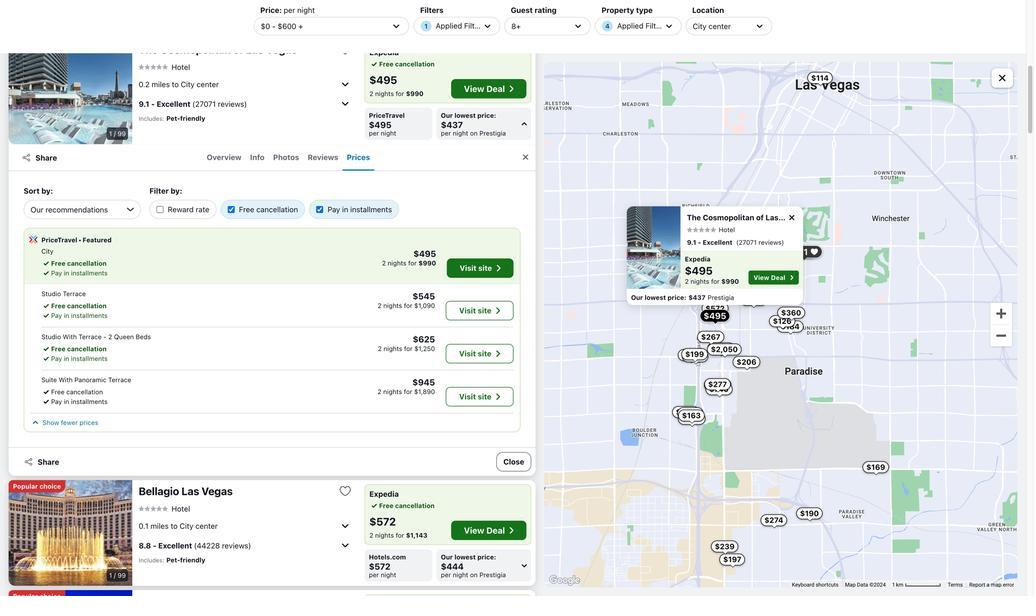 Task type: describe. For each thing, give the bounding box(es) containing it.
1 vertical spatial share button
[[17, 452, 66, 472]]

to for cosmopolitan
[[172, 80, 179, 89]]

out
[[103, 58, 113, 65]]

free cancellation button up 2 nights for $990
[[370, 59, 435, 69]]

cancellation up 2 nights for $990
[[395, 60, 435, 68]]

studio for $625
[[41, 333, 61, 341]]

$168 button
[[791, 247, 818, 258]]

city for $495
[[181, 80, 195, 89]]

info button
[[246, 145, 269, 171]]

$572 button
[[702, 303, 729, 314]]

lowest for $495
[[455, 112, 476, 119]]

close for second close button from the top of the page
[[504, 457, 525, 466]]

0 vertical spatial las
[[246, 43, 264, 56]]

$495 inside pricetravel $495 per night
[[369, 120, 392, 130]]

view for $572
[[464, 526, 485, 536]]

$206 button
[[733, 356, 761, 368]]

99 for the cosmopolitan of las vegas
[[118, 130, 126, 138]]

2 nights for $990
[[370, 90, 424, 97]]

night inside hotels.com $572 per night
[[381, 571, 397, 579]]

$437 for our lowest price: $437 per night on prestigia
[[441, 120, 463, 130]]

99 for bellagio las vegas
[[118, 572, 126, 579]]

our for $572
[[441, 554, 453, 561]]

$277
[[709, 380, 728, 389]]

swimming
[[61, 68, 92, 76]]

hotels.com
[[369, 554, 406, 561]]

cancellation inside multi-select list box
[[257, 205, 298, 214]]

pay for $495
[[51, 269, 62, 277]]

parking
[[34, 78, 57, 86]]

filter
[[150, 186, 169, 195]]

nights inside $625 2 nights for $1,250
[[384, 345, 403, 353]]

reviews) for $495
[[218, 99, 247, 108]]

0 vertical spatial terrace
[[63, 290, 86, 298]]

free cancellation down •
[[51, 260, 107, 267]]

visit for $545
[[460, 306, 476, 315]]

filters for filters
[[465, 21, 486, 30]]

$495 up $545
[[414, 249, 436, 259]]

pay for $945
[[51, 398, 62, 406]]

1 vertical spatial lowest
[[645, 294, 667, 301]]

site for $625
[[478, 349, 492, 358]]

reviews) for $572
[[222, 541, 251, 550]]

share for the topmost share button
[[36, 153, 57, 162]]

free cancellation inside multi-select list box
[[239, 205, 298, 214]]

$246
[[768, 232, 788, 241]]

installments for $625
[[71, 355, 108, 362]]

free for the free cancellation button for $545
[[51, 302, 65, 310]]

+
[[299, 22, 303, 31]]

$239
[[715, 542, 735, 551]]

on for $572
[[470, 571, 478, 579]]

cosmopolitan inside button
[[160, 43, 231, 56]]

0 vertical spatial city
[[693, 22, 707, 31]]

show
[[43, 419, 59, 427]]

1 vertical spatial hotel button
[[688, 226, 736, 234]]

prices
[[80, 419, 98, 427]]

0.1
[[139, 522, 149, 531]]

pay for $625
[[51, 355, 62, 362]]

2 vertical spatial hotel
[[172, 504, 190, 513]]

visit for $625
[[460, 349, 476, 358]]

with for $625
[[63, 333, 77, 341]]

close image
[[788, 213, 797, 223]]

0 horizontal spatial $495 2 nights for $990
[[382, 249, 436, 267]]

$209
[[682, 414, 702, 423]]

$545
[[413, 291, 435, 301]]

free cancellation button for $625
[[41, 344, 107, 354]]

includes: for the
[[139, 115, 164, 122]]

1 vertical spatial view deal
[[754, 274, 786, 281]]

per inside the our lowest price: $437 per night on prestigia
[[441, 129, 451, 137]]

our lowest price: $437 prestigia
[[632, 294, 735, 301]]

response
[[34, 109, 64, 117]]

$545 2 nights for $1,090
[[378, 291, 435, 309]]

friendly for las
[[180, 556, 206, 564]]

0 vertical spatial 9.1 - excellent (27071 reviews)
[[139, 99, 247, 108]]

screening
[[75, 129, 104, 137]]

$432
[[750, 210, 769, 219]]

free cancellation down studio with terrace - 2 queen beds
[[51, 345, 107, 353]]

free cancellation up 2 nights for $990
[[379, 60, 435, 68]]

$190 button
[[797, 508, 823, 520]]

night inside the our lowest price: $437 per night on prestigia
[[453, 129, 469, 137]]

free for the free cancellation button associated with $625
[[51, 345, 65, 353]]

smoking
[[50, 48, 75, 55]]

2 inside the $545 2 nights for $1,090
[[378, 302, 382, 309]]

free for the free cancellation button above 2 nights for $1,143 in the left bottom of the page
[[379, 502, 394, 510]]

0.2 miles to city center
[[139, 80, 219, 89]]

©2024
[[870, 582, 887, 588]]

pay in installments for $625
[[51, 355, 108, 362]]

fewer
[[61, 419, 78, 427]]

0.1 miles to city center button
[[139, 517, 352, 535]]

applied for property type
[[618, 21, 644, 30]]

studio with terrace - 2 queen beds
[[41, 333, 151, 341]]

per inside our lowest price: $444 per night on prestigia
[[441, 571, 451, 579]]

$274
[[765, 516, 784, 525]]

temperature
[[34, 129, 73, 137]]

$239 button
[[712, 541, 739, 553]]

$444
[[441, 562, 464, 572]]

0 vertical spatial $990
[[406, 90, 424, 97]]

reviews
[[308, 153, 338, 162]]

view deal for $495
[[464, 84, 505, 94]]

for inside $945 2 nights for $1,890
[[404, 388, 413, 396]]

$152
[[682, 409, 700, 418]]

friendly for cosmopolitan
[[180, 115, 206, 122]]

$625
[[413, 334, 435, 344]]

1 vertical spatial terrace
[[79, 333, 102, 341]]

- right the cosmopolitan of las vegas image
[[699, 239, 702, 246]]

nights inside the $545 2 nights for $1,090
[[384, 302, 402, 309]]

1 horizontal spatial $495 2 nights for $990
[[685, 264, 740, 285]]

free cancellation up 2 nights for $1,143 in the left bottom of the page
[[379, 502, 435, 510]]

1 inside button
[[893, 582, 895, 588]]

night inside our lowest price: $444 per night on prestigia
[[453, 571, 469, 579]]

includes: pet-friendly for cosmopolitan
[[139, 115, 206, 122]]

1 horizontal spatial cosmopolitan
[[703, 213, 755, 222]]

installments for $545
[[71, 312, 108, 319]]

1 vertical spatial the
[[688, 213, 702, 222]]

1 horizontal spatial 9.1 - excellent (27071 reviews)
[[688, 239, 785, 246]]

1 vertical spatial view
[[754, 274, 770, 281]]

$1,250
[[415, 345, 435, 353]]

2 up pricetravel $495 per night
[[370, 90, 374, 97]]

view deal button for $495
[[451, 79, 527, 98]]

$114 button
[[808, 72, 833, 84]]

center for $572
[[196, 522, 218, 531]]

pay in installments button for $545
[[41, 311, 108, 320]]

1 vertical spatial deal
[[772, 274, 786, 281]]

our for $495
[[441, 112, 453, 119]]

pricetravel $495 per night
[[369, 112, 405, 137]]

$354
[[767, 290, 787, 299]]

non-
[[34, 48, 50, 55]]

rating
[[535, 6, 557, 15]]

1 vertical spatial prestigia
[[708, 294, 735, 301]]

prices button
[[343, 145, 375, 171]]

close for second close button from the bottom of the page
[[504, 16, 525, 24]]

$199
[[686, 350, 705, 359]]

by: for filter by:
[[171, 186, 182, 195]]

overview button
[[203, 145, 246, 171]]

in for $625
[[64, 355, 69, 362]]

pricetravel • featured
[[41, 236, 112, 244]]

for up pricetravel $495 per night
[[396, 90, 405, 97]]

nights up the $545 2 nights for $1,090 at the left of page
[[388, 259, 407, 267]]

for inside the $545 2 nights for $1,090
[[404, 302, 413, 309]]

studio terrace
[[41, 290, 86, 298]]

1 vertical spatial the cosmopolitan of las vegas
[[688, 213, 804, 222]]

$190
[[801, 509, 820, 518]]

$495 up our lowest price: $437 prestigia
[[685, 264, 713, 277]]

installments inside multi-select list box
[[351, 205, 392, 214]]

city for $572
[[180, 522, 194, 531]]

our lowest price: $444 per night on prestigia
[[441, 554, 506, 579]]

$2,050
[[712, 345, 739, 354]]

bellagio
[[139, 485, 179, 498]]

deal for $495
[[487, 84, 505, 94]]

2 vertical spatial $990
[[722, 278, 740, 285]]

1 vertical spatial $572
[[370, 515, 396, 528]]

$197 button
[[720, 554, 746, 566]]

bellagio las vegas button
[[139, 485, 330, 498]]

our lowest price: $437 per night on prestigia
[[441, 112, 506, 137]]

8.8 - excellent (44228 reviews)
[[139, 541, 251, 550]]

report
[[970, 582, 986, 588]]

terms link
[[949, 582, 964, 588]]

visit site button for $945
[[446, 387, 514, 407]]

check
[[56, 58, 74, 65]]

visit site for $945
[[460, 392, 492, 401]]

$126
[[774, 317, 792, 326]]

pet- for las
[[167, 556, 180, 564]]

$625 2 nights for $1,250
[[378, 334, 435, 353]]

pay inside multi-select list box
[[328, 205, 340, 214]]

bellagio las vegas, (las vegas, usa) image
[[9, 480, 132, 586]]

installments for $945
[[71, 398, 108, 406]]

(44228
[[194, 541, 220, 550]]

sort
[[24, 186, 40, 195]]

applied filters for filters
[[436, 21, 486, 30]]

info
[[250, 153, 265, 162]]

free cancellation button for $945
[[41, 387, 103, 397]]

photos
[[273, 153, 299, 162]]

reviews button
[[304, 145, 343, 171]]

free for $495's the free cancellation button
[[51, 260, 65, 267]]

price: per night
[[260, 6, 315, 15]]

pricetravel for $495
[[369, 112, 405, 119]]

for left $1,143
[[396, 532, 405, 539]]

$572 inside button
[[706, 304, 725, 313]]

site for $545
[[478, 306, 492, 315]]

sort by:
[[24, 186, 53, 195]]

view for $495
[[464, 84, 485, 94]]

2 horizontal spatial las
[[766, 213, 779, 222]]

0 vertical spatial hotel
[[172, 63, 190, 71]]

free cancellation down suite with panoramic terrace
[[51, 388, 103, 396]]

2 left 'queen'
[[108, 333, 112, 341]]

cancellation down suite with panoramic terrace
[[66, 388, 103, 396]]

filter by:
[[150, 186, 182, 195]]

in inside multi-select list box
[[342, 205, 349, 214]]

/ for the cosmopolitan of las vegas
[[114, 130, 116, 138]]

$600
[[278, 22, 297, 31]]

$572 inside hotels.com $572 per night
[[369, 562, 391, 572]]

deal for $572
[[487, 526, 505, 536]]

share for bottommost share button
[[38, 458, 59, 466]]

free cancellation button for $495
[[41, 259, 107, 268]]

$740
[[710, 385, 729, 394]]

free for the free cancellation button related to $945
[[51, 388, 65, 396]]

pay in installments for $495
[[51, 269, 108, 277]]

nights up our lowest price: $437 prestigia
[[691, 278, 710, 285]]

visit site button for $625
[[446, 344, 514, 364]]

free cancellation down studio terrace
[[51, 302, 107, 310]]

terms
[[949, 582, 964, 588]]

beds
[[136, 333, 151, 341]]

google image
[[547, 574, 583, 588]]

price:
[[260, 6, 282, 15]]

1 / 99 for the cosmopolitan of las vegas
[[109, 130, 126, 138]]

4
[[606, 22, 610, 30]]

for up $545
[[409, 259, 417, 267]]

1 vertical spatial $990
[[419, 259, 436, 267]]

2 up the $545 2 nights for $1,090 at the left of page
[[382, 259, 386, 267]]

cancellation up $1,143
[[395, 502, 435, 510]]

- right '$0'
[[272, 22, 276, 31]]

free cancellation button up 2 nights for $1,143 in the left bottom of the page
[[370, 501, 435, 511]]

Free cancellation checkbox
[[228, 206, 235, 213]]

report a map error link
[[970, 582, 1015, 588]]

- right the 8.8
[[153, 541, 157, 550]]

$424 button
[[732, 292, 759, 303]]

0 horizontal spatial filters
[[420, 6, 444, 15]]

1 vertical spatial excellent
[[703, 239, 733, 246]]

$171
[[790, 247, 809, 257]]

property type
[[602, 6, 653, 15]]

$209 button
[[679, 413, 706, 425]]

$192 button
[[679, 349, 705, 361]]



Task type: locate. For each thing, give the bounding box(es) containing it.
free for the free cancellation button on top of 2 nights for $990
[[379, 60, 394, 68]]

free cancellation button down studio with terrace - 2 queen beds
[[41, 344, 107, 354]]

filters for property type
[[646, 21, 667, 30]]

0 vertical spatial the
[[139, 43, 158, 56]]

installments up studio with terrace - 2 queen beds
[[71, 312, 108, 319]]

visit
[[460, 264, 477, 273], [460, 306, 476, 315], [460, 349, 476, 358], [460, 392, 476, 401]]

pay in installments button for $625
[[41, 354, 108, 364]]

$0 - $600 +
[[261, 22, 303, 31]]

popular choice
[[13, 483, 61, 490]]

vegas
[[266, 43, 297, 56], [781, 213, 804, 222], [202, 485, 233, 498]]

2 vertical spatial view
[[464, 526, 485, 536]]

0 vertical spatial includes: pet-friendly
[[139, 115, 206, 122]]

0 vertical spatial the cosmopolitan of las vegas
[[139, 43, 297, 56]]

0 horizontal spatial las
[[182, 485, 199, 498]]

2 vertical spatial our
[[441, 554, 453, 561]]

free up 2 nights for $1,143 in the left bottom of the page
[[379, 502, 394, 510]]

$495 inside button
[[704, 311, 727, 321]]

in for $545
[[64, 312, 69, 319]]

installments up studio terrace
[[71, 269, 108, 277]]

excellent for $495
[[157, 99, 191, 108]]

per inside pricetravel $495 per night
[[369, 129, 379, 137]]

by: for sort by:
[[41, 186, 53, 195]]

$213 button
[[769, 288, 795, 300]]

1 vertical spatial 9.1
[[688, 239, 697, 246]]

0 horizontal spatial vegas
[[202, 485, 233, 498]]

$437 for our lowest price: $437 prestigia
[[689, 294, 706, 301]]

to for las
[[171, 522, 178, 531]]

0 vertical spatial view deal button
[[451, 79, 527, 98]]

nights left $1,890
[[384, 388, 402, 396]]

$163 button
[[679, 410, 705, 422]]

1 vertical spatial center
[[197, 80, 219, 89]]

view deal button up the our lowest price: $437 per night on prestigia
[[451, 79, 527, 98]]

2 vertical spatial expedia
[[370, 490, 399, 499]]

1 vertical spatial $437
[[689, 294, 706, 301]]

of inside button
[[233, 43, 244, 56]]

3 pay in installments button from the top
[[41, 354, 108, 364]]

for up $572 button
[[712, 278, 720, 285]]

free up 2 nights for $990
[[379, 60, 394, 68]]

0 vertical spatial on
[[470, 129, 478, 137]]

0 vertical spatial 1 / 99
[[109, 130, 126, 138]]

2 vertical spatial deal
[[487, 526, 505, 536]]

0 horizontal spatial the
[[139, 43, 158, 56]]

installments up "prices"
[[71, 398, 108, 406]]

pricetravel for •
[[41, 236, 77, 244]]

of up 0.2 miles to city center button
[[233, 43, 244, 56]]

keyboard
[[793, 582, 815, 588]]

our
[[441, 112, 453, 119], [632, 294, 644, 301], [441, 554, 453, 561]]

excellent for $572
[[158, 541, 192, 550]]

the inside button
[[139, 43, 158, 56]]

prestigia for $495
[[480, 129, 506, 137]]

pay in installments button up show fewer prices
[[41, 397, 108, 407]]

1 applied filters from the left
[[436, 21, 486, 30]]

$126 button
[[770, 315, 796, 327]]

1 vertical spatial 1 / 99
[[109, 572, 126, 579]]

0 vertical spatial reviews)
[[218, 99, 247, 108]]

$246 button
[[764, 230, 792, 242]]

prestigia inside the our lowest price: $437 per night on prestigia
[[480, 129, 506, 137]]

center for $495
[[197, 80, 219, 89]]

1 vertical spatial of
[[757, 213, 764, 222]]

pay in installments up suite with panoramic terrace
[[51, 355, 108, 362]]

deal up our lowest price: $444 per night on prestigia at the left of the page
[[487, 526, 505, 536]]

view up the our lowest price: $437 per night on prestigia
[[464, 84, 485, 94]]

the right the cosmopolitan of las vegas image
[[688, 213, 702, 222]]

1 vertical spatial price:
[[668, 294, 687, 301]]

close button
[[497, 10, 532, 30], [497, 452, 532, 472]]

terrace left 'queen'
[[79, 333, 102, 341]]

city up 8.8 - excellent (44228 reviews)
[[180, 522, 194, 531]]

0 horizontal spatial by:
[[41, 186, 53, 195]]

2 pay in installments button from the top
[[41, 311, 108, 320]]

pay in installments button for $495
[[41, 268, 108, 278]]

0 horizontal spatial pricetravel
[[41, 236, 77, 244]]

1 vertical spatial close
[[504, 457, 525, 466]]

1 horizontal spatial las
[[246, 43, 264, 56]]

new york new york hotel & casino, (las vegas, usa) image
[[9, 590, 132, 596]]

1 pay in installments button from the top
[[41, 268, 108, 278]]

2 vertical spatial view deal
[[464, 526, 505, 536]]

in for $495
[[64, 269, 69, 277]]

includes:
[[139, 115, 164, 122], [139, 557, 164, 564]]

popular choice button
[[9, 480, 65, 493]]

vegas up 0.1 miles to city center button at the bottom
[[202, 485, 233, 498]]

0 vertical spatial center
[[709, 22, 731, 31]]

applied for filters
[[436, 21, 463, 30]]

pay in installments for $545
[[51, 312, 108, 319]]

share button down temperature
[[15, 148, 64, 167]]

2 inside $625 2 nights for $1,250
[[378, 345, 382, 353]]

2 on from the top
[[470, 571, 478, 579]]

/ up new york new york hotel & casino, (las vegas, usa) image at the left bottom
[[114, 572, 116, 579]]

filters
[[420, 6, 444, 15], [465, 21, 486, 30], [646, 21, 667, 30]]

0 vertical spatial view
[[464, 84, 485, 94]]

0 vertical spatial lowest
[[455, 112, 476, 119]]

1 by: from the left
[[41, 186, 53, 195]]

of up $246 button
[[757, 213, 764, 222]]

0 vertical spatial hotel button
[[139, 62, 190, 72]]

includes: for bellagio
[[139, 557, 164, 564]]

$199 button
[[682, 348, 708, 360]]

pricetravel down 2 nights for $990
[[369, 112, 405, 119]]

pricetravel image
[[29, 235, 38, 245]]

1 vertical spatial /
[[114, 572, 116, 579]]

2 includes: pet-friendly from the top
[[139, 556, 206, 564]]

0 vertical spatial pet-
[[167, 115, 180, 122]]

share button
[[15, 148, 64, 167], [17, 452, 66, 472]]

nights up pricetravel $495 per night
[[375, 90, 394, 97]]

1
[[425, 22, 428, 30], [109, 130, 112, 138], [109, 572, 112, 579], [893, 582, 895, 588]]

1 horizontal spatial of
[[757, 213, 764, 222]]

2
[[370, 90, 374, 97], [382, 259, 386, 267], [685, 278, 689, 285], [378, 302, 382, 309], [108, 333, 112, 341], [378, 345, 382, 353], [378, 388, 382, 396], [370, 532, 374, 539]]

1 includes: pet-friendly from the top
[[139, 115, 206, 122]]

suite with panoramic terrace
[[41, 376, 131, 384]]

0 vertical spatial to
[[172, 80, 179, 89]]

1 on from the top
[[470, 129, 478, 137]]

site for $945
[[478, 392, 492, 401]]

$1,090
[[415, 302, 435, 309]]

expedia up 2 nights for $1,143 in the left bottom of the page
[[370, 490, 399, 499]]

price: for $495
[[478, 112, 497, 119]]

2 vertical spatial center
[[196, 522, 218, 531]]

hotel
[[172, 63, 190, 71], [719, 226, 736, 234], [172, 504, 190, 513]]

installments up panoramic
[[71, 355, 108, 362]]

/ right the screening at top
[[114, 130, 116, 138]]

Pay in installments checkbox
[[317, 206, 324, 213]]

free cancellation button
[[370, 59, 435, 69], [41, 259, 107, 268], [41, 301, 107, 311], [41, 344, 107, 354], [41, 387, 103, 397], [370, 501, 435, 511]]

0 vertical spatial studio
[[41, 290, 61, 298]]

$175 button
[[767, 273, 793, 285]]

8+
[[512, 22, 521, 31]]

view deal button for 2 nights for
[[749, 271, 800, 285]]

pay
[[328, 205, 340, 214], [51, 269, 62, 277], [51, 312, 62, 319], [51, 355, 62, 362], [51, 398, 62, 406]]

1 studio from the top
[[41, 290, 61, 298]]

online
[[34, 58, 54, 65]]

pets
[[34, 89, 48, 96]]

1 vertical spatial to
[[171, 522, 178, 531]]

1 horizontal spatial by:
[[171, 186, 182, 195]]

in for $945
[[64, 398, 69, 406]]

$495 button
[[701, 309, 731, 322]]

0 vertical spatial expedia
[[370, 48, 399, 57]]

map data ©2024
[[846, 582, 887, 588]]

1 includes: from the top
[[139, 115, 164, 122]]

2 1 / 99 from the top
[[109, 572, 126, 579]]

on
[[470, 129, 478, 137], [470, 571, 478, 579]]

2 vertical spatial excellent
[[158, 541, 192, 550]]

view deal button up $354
[[749, 271, 800, 285]]

terrace right panoramic
[[108, 376, 131, 384]]

includes: pet-friendly
[[139, 115, 206, 122], [139, 556, 206, 564]]

9.1
[[139, 99, 149, 108], [688, 239, 697, 246]]

visit for $945
[[460, 392, 476, 401]]

$1,143
[[406, 532, 428, 539]]

las up $246
[[766, 213, 779, 222]]

a
[[987, 582, 990, 588]]

0 vertical spatial share button
[[15, 148, 64, 167]]

pay in installments button for $945
[[41, 397, 108, 407]]

nights up hotels.com
[[375, 532, 394, 539]]

cancellation left pay in installments checkbox
[[257, 205, 298, 214]]

price: inside our lowest price: $444 per night on prestigia
[[478, 554, 497, 561]]

vegas up $246
[[781, 213, 804, 222]]

1 vertical spatial studio
[[41, 333, 61, 341]]

2 includes: from the top
[[139, 557, 164, 564]]

with right suite
[[59, 376, 73, 384]]

0 vertical spatial view deal
[[464, 84, 505, 94]]

miles right 0.1 on the left of the page
[[151, 522, 169, 531]]

pay in installments button
[[41, 268, 108, 278], [41, 311, 108, 320], [41, 354, 108, 364], [41, 397, 108, 407]]

2 left $1,890
[[378, 388, 382, 396]]

0 vertical spatial cosmopolitan
[[160, 43, 231, 56]]

show fewer prices
[[43, 419, 98, 427]]

1 / from the top
[[114, 130, 116, 138]]

by: right "sort"
[[41, 186, 53, 195]]

excellent
[[157, 99, 191, 108], [703, 239, 733, 246], [158, 541, 192, 550]]

0 vertical spatial $437
[[441, 120, 463, 130]]

2 nights for $1,143
[[370, 532, 428, 539]]

free
[[379, 60, 394, 68], [239, 205, 255, 214], [51, 260, 65, 267], [51, 302, 65, 310], [51, 345, 65, 353], [51, 388, 65, 396], [379, 502, 394, 510]]

1 horizontal spatial 9.1
[[688, 239, 697, 246]]

2 inside $945 2 nights for $1,890
[[378, 388, 382, 396]]

pay in installments for $945
[[51, 398, 108, 406]]

0 vertical spatial 99
[[118, 130, 126, 138]]

non-smoking rooms online check in/check out outdoor swimming pool parking pets allowed pool response protocol safe distance temperature screening
[[34, 48, 113, 137]]

lowest for $572
[[455, 554, 476, 561]]

$2,050 button
[[708, 344, 742, 356]]

expedia for $495
[[370, 48, 399, 57]]

shortcuts
[[816, 582, 839, 588]]

price: for $572
[[478, 554, 497, 561]]

2 by: from the left
[[171, 186, 182, 195]]

nights inside $945 2 nights for $1,890
[[384, 388, 402, 396]]

for left $1,090
[[404, 302, 413, 309]]

prestigia for $572
[[480, 571, 506, 579]]

1 pet- from the top
[[167, 115, 180, 122]]

2 vertical spatial $572
[[369, 562, 391, 572]]

reward rate
[[168, 205, 210, 214]]

$354 button
[[763, 289, 790, 300]]

1 vertical spatial includes: pet-friendly
[[139, 556, 206, 564]]

view left $175
[[754, 274, 770, 281]]

1 friendly from the top
[[180, 115, 206, 122]]

1 horizontal spatial applied
[[618, 21, 644, 30]]

1 / 99
[[109, 130, 126, 138], [109, 572, 126, 579]]

1 horizontal spatial $437
[[689, 294, 706, 301]]

view deal for $572
[[464, 526, 505, 536]]

type
[[637, 6, 653, 15]]

0 horizontal spatial (27071
[[193, 99, 216, 108]]

2 close from the top
[[504, 457, 525, 466]]

visit site for $545
[[460, 306, 492, 315]]

$274 button
[[761, 515, 788, 526]]

0 horizontal spatial $437
[[441, 120, 463, 130]]

center down the "the cosmopolitan of las vegas" button
[[197, 80, 219, 89]]

1 km button
[[890, 580, 945, 589]]

las
[[246, 43, 264, 56], [766, 213, 779, 222], [182, 485, 199, 498]]

$114
[[812, 73, 830, 82]]

for inside $625 2 nights for $1,250
[[404, 345, 413, 353]]

allowed
[[49, 89, 72, 96]]

per inside hotels.com $572 per night
[[369, 571, 379, 579]]

$229 inside '$229 $360'
[[744, 295, 764, 304]]

cosmopolitan
[[160, 43, 231, 56], [703, 213, 755, 222]]

1 1 / 99 from the top
[[109, 130, 126, 138]]

1 horizontal spatial (27071
[[737, 239, 757, 246]]

2 / from the top
[[114, 572, 116, 579]]

reward
[[168, 205, 194, 214]]

cancellation down •
[[67, 260, 107, 267]]

night inside pricetravel $495 per night
[[381, 129, 397, 137]]

prices
[[347, 153, 370, 162]]

overview
[[207, 153, 242, 162]]

$152 button
[[678, 408, 704, 419]]

visit site for $625
[[460, 349, 492, 358]]

includes: pet-friendly for las
[[139, 556, 206, 564]]

1 / 99 up new york new york hotel & casino, (las vegas, usa) image at the left bottom
[[109, 572, 126, 579]]

price: inside the our lowest price: $437 per night on prestigia
[[478, 112, 497, 119]]

0 vertical spatial our
[[441, 112, 453, 119]]

2 close button from the top
[[497, 452, 532, 472]]

2 up hotels.com
[[370, 532, 374, 539]]

pay in installments inside multi-select list box
[[328, 205, 392, 214]]

visit site button
[[447, 259, 514, 278], [446, 301, 514, 320], [446, 344, 514, 364], [446, 387, 514, 407]]

multi-select list box
[[150, 196, 404, 219]]

1 vertical spatial cosmopolitan
[[703, 213, 755, 222]]

9.1 down "0.2"
[[139, 99, 149, 108]]

free up suite
[[51, 345, 65, 353]]

view deal button for $572
[[451, 521, 527, 540]]

map
[[992, 582, 1002, 588]]

$197
[[724, 555, 742, 564]]

city down location
[[693, 22, 707, 31]]

free cancellation button for $545
[[41, 301, 107, 311]]

0 vertical spatial close button
[[497, 10, 532, 30]]

with for $945
[[59, 376, 73, 384]]

1 / 99 for bellagio las vegas
[[109, 572, 126, 579]]

1 horizontal spatial the cosmopolitan of las vegas
[[688, 213, 804, 222]]

1 vertical spatial 99
[[118, 572, 126, 579]]

$437 inside the our lowest price: $437 per night on prestigia
[[441, 120, 463, 130]]

free cancellation button down pricetravel • featured
[[41, 259, 107, 268]]

0 vertical spatial includes:
[[139, 115, 164, 122]]

$0
[[261, 22, 270, 31]]

on for $495
[[470, 129, 478, 137]]

includes: pet-friendly down 8.8 - excellent (44228 reviews)
[[139, 556, 206, 564]]

miles for the
[[152, 80, 170, 89]]

includes: down the 8.8
[[139, 557, 164, 564]]

0 vertical spatial friendly
[[180, 115, 206, 122]]

nights left $1,250
[[384, 345, 403, 353]]

1 vertical spatial our
[[632, 294, 644, 301]]

0 horizontal spatial the cosmopolitan of las vegas
[[139, 43, 297, 56]]

$424
[[735, 293, 755, 302]]

0 horizontal spatial cosmopolitan
[[160, 43, 231, 56]]

the up "0.2"
[[139, 43, 158, 56]]

map region
[[545, 62, 1018, 588]]

terrace
[[63, 290, 86, 298], [79, 333, 102, 341], [108, 376, 131, 384]]

expedia for $572
[[370, 490, 399, 499]]

deal up $213
[[772, 274, 786, 281]]

0 vertical spatial (27071
[[193, 99, 216, 108]]

1 99 from the top
[[118, 130, 126, 138]]

2 friendly from the top
[[180, 556, 206, 564]]

2 pet- from the top
[[167, 556, 180, 564]]

for left $1,890
[[404, 388, 413, 396]]

view up our lowest price: $444 per night on prestigia at the left of the page
[[464, 526, 485, 536]]

- down 0.2 miles to city center
[[151, 99, 155, 108]]

2 99 from the top
[[118, 572, 126, 579]]

on inside our lowest price: $444 per night on prestigia
[[470, 571, 478, 579]]

the cosmopolitan of las vegas button
[[139, 43, 330, 56]]

with down studio terrace
[[63, 333, 77, 341]]

city right "0.2"
[[181, 80, 195, 89]]

$1,890
[[414, 388, 435, 396]]

pet- for cosmopolitan
[[167, 115, 180, 122]]

free right free cancellation option
[[239, 205, 255, 214]]

2 up our lowest price: $437 prestigia
[[685, 278, 689, 285]]

free inside multi-select list box
[[239, 205, 255, 214]]

$945 2 nights for $1,890
[[378, 377, 435, 396]]

cancellation down studio with terrace - 2 queen beds
[[67, 345, 107, 353]]

studio for $545
[[41, 290, 61, 298]]

1 vertical spatial share
[[38, 458, 59, 466]]

lowest inside the our lowest price: $437 per night on prestigia
[[455, 112, 476, 119]]

studio down city
[[41, 290, 61, 298]]

per
[[284, 6, 295, 15], [369, 129, 379, 137], [441, 129, 451, 137], [369, 571, 379, 579], [441, 571, 451, 579]]

0 vertical spatial pricetravel
[[369, 112, 405, 119]]

view deal button up our lowest price: $444 per night on prestigia at the left of the page
[[451, 521, 527, 540]]

share down temperature
[[36, 153, 57, 162]]

2 vertical spatial hotel button
[[139, 504, 190, 514]]

the cosmopolitan of las vegas, (las vegas, usa) image
[[9, 38, 132, 144]]

2 left $1,250
[[378, 345, 382, 353]]

2 vertical spatial terrace
[[108, 376, 131, 384]]

free cancellation button down suite with panoramic terrace
[[41, 387, 103, 397]]

Reward rate checkbox
[[157, 206, 164, 213]]

0 vertical spatial miles
[[152, 80, 170, 89]]

view deal up the our lowest price: $437 per night on prestigia
[[464, 84, 505, 94]]

queen
[[114, 333, 134, 341]]

/
[[114, 130, 116, 138], [114, 572, 116, 579]]

0.2 miles to city center button
[[139, 76, 352, 93]]

share up the choice
[[38, 458, 59, 466]]

0 vertical spatial $572
[[706, 304, 725, 313]]

2 studio from the top
[[41, 333, 61, 341]]

$206
[[737, 358, 757, 366]]

1 horizontal spatial the
[[688, 213, 702, 222]]

2 horizontal spatial filters
[[646, 21, 667, 30]]

our inside the our lowest price: $437 per night on prestigia
[[441, 112, 453, 119]]

$572 down hotels.com
[[369, 562, 391, 572]]

expedia
[[370, 48, 399, 57], [685, 255, 711, 263], [370, 490, 399, 499]]

$495 2 nights for $990 up $545
[[382, 249, 436, 267]]

lowest inside our lowest price: $444 per night on prestigia
[[455, 554, 476, 561]]

pricetravel up city
[[41, 236, 77, 244]]

1 horizontal spatial applied filters
[[618, 21, 667, 30]]

9.1 - excellent (27071 reviews) down 0.2 miles to city center
[[139, 99, 247, 108]]

0 vertical spatial /
[[114, 130, 116, 138]]

tab list containing overview
[[64, 145, 514, 171]]

1 vertical spatial friendly
[[180, 556, 206, 564]]

applied filters
[[436, 21, 486, 30], [618, 21, 667, 30]]

1 vertical spatial view deal button
[[749, 271, 800, 285]]

4 pay in installments button from the top
[[41, 397, 108, 407]]

data
[[858, 582, 869, 588]]

0 vertical spatial vegas
[[266, 43, 297, 56]]

1 close button from the top
[[497, 10, 532, 30]]

1 vertical spatial reviews)
[[759, 239, 785, 246]]

0.1 miles to city center
[[139, 522, 218, 531]]

0 vertical spatial share
[[36, 153, 57, 162]]

friendly down 8.8 - excellent (44228 reviews)
[[180, 556, 206, 564]]

our inside our lowest price: $444 per night on prestigia
[[441, 554, 453, 561]]

1 vertical spatial includes:
[[139, 557, 164, 564]]

pay in installments button up studio terrace
[[41, 268, 108, 278]]

miles for bellagio
[[151, 522, 169, 531]]

hotel up the 0.1 miles to city center
[[172, 504, 190, 513]]

the cosmopolitan of las vegas up 0.2 miles to city center button
[[139, 43, 297, 56]]

free down suite
[[51, 388, 65, 396]]

1 vertical spatial pet-
[[167, 556, 180, 564]]

prestigia inside our lowest price: $444 per night on prestigia
[[480, 571, 506, 579]]

the cosmopolitan of las vegas image
[[627, 206, 681, 289]]

(27071 down 0.2 miles to city center
[[193, 99, 216, 108]]

$572 up 2 nights for $1,143 in the left bottom of the page
[[370, 515, 396, 528]]

2 left $1,090
[[378, 302, 382, 309]]

2 vertical spatial las
[[182, 485, 199, 498]]

free cancellation right free cancellation option
[[239, 205, 298, 214]]

tab list
[[64, 145, 514, 171]]

share button up popular choice
[[17, 452, 66, 472]]

0 vertical spatial 9.1
[[139, 99, 149, 108]]

pool
[[34, 99, 48, 106]]

- left 'queen'
[[103, 333, 107, 341]]

1 applied from the left
[[436, 21, 463, 30]]

pay for $545
[[51, 312, 62, 319]]

pricetravel
[[369, 112, 405, 119], [41, 236, 77, 244]]

1 vertical spatial miles
[[151, 522, 169, 531]]

/ for bellagio las vegas
[[114, 572, 116, 579]]

applied filters for property type
[[618, 21, 667, 30]]

the cosmopolitan of las vegas inside button
[[139, 43, 297, 56]]

1 vertical spatial hotel
[[719, 226, 736, 234]]

terrace up studio with terrace - 2 queen beds
[[63, 290, 86, 298]]

2 vertical spatial vegas
[[202, 485, 233, 498]]

share
[[36, 153, 57, 162], [38, 458, 59, 466]]

1 close from the top
[[504, 16, 525, 24]]

of
[[233, 43, 244, 56], [757, 213, 764, 222]]

visit site button for $545
[[446, 301, 514, 320]]

1 vertical spatial expedia
[[685, 255, 711, 263]]

1 vertical spatial vegas
[[781, 213, 804, 222]]

cancellation down studio terrace
[[67, 302, 107, 310]]

$495 up 2 nights for $990
[[370, 73, 398, 86]]

1 horizontal spatial pricetravel
[[369, 112, 405, 119]]

1 horizontal spatial filters
[[465, 21, 486, 30]]

expedia up our lowest price: $437 prestigia
[[685, 255, 711, 263]]

the cosmopolitan of las vegas up $246
[[688, 213, 804, 222]]

2 applied filters from the left
[[618, 21, 667, 30]]

$360
[[782, 308, 802, 317]]

1 vertical spatial close button
[[497, 452, 532, 472]]

installments for $495
[[71, 269, 108, 277]]

prestigia
[[480, 129, 506, 137], [708, 294, 735, 301], [480, 571, 506, 579]]

9.1 - excellent (27071 reviews) down the $432 "button" in the top of the page
[[688, 239, 785, 246]]

on inside the our lowest price: $437 per night on prestigia
[[470, 129, 478, 137]]

2 applied from the left
[[618, 21, 644, 30]]

guest
[[511, 6, 533, 15]]

hotel left $246
[[719, 226, 736, 234]]

free down studio terrace
[[51, 302, 65, 310]]

(27071 down the $432 "button" in the top of the page
[[737, 239, 757, 246]]

$210
[[687, 352, 705, 361]]

pay in installments up studio terrace
[[51, 269, 108, 277]]

0 horizontal spatial 9.1 - excellent (27071 reviews)
[[139, 99, 247, 108]]



Task type: vqa. For each thing, say whether or not it's contained in the screenshot.
prices
yes



